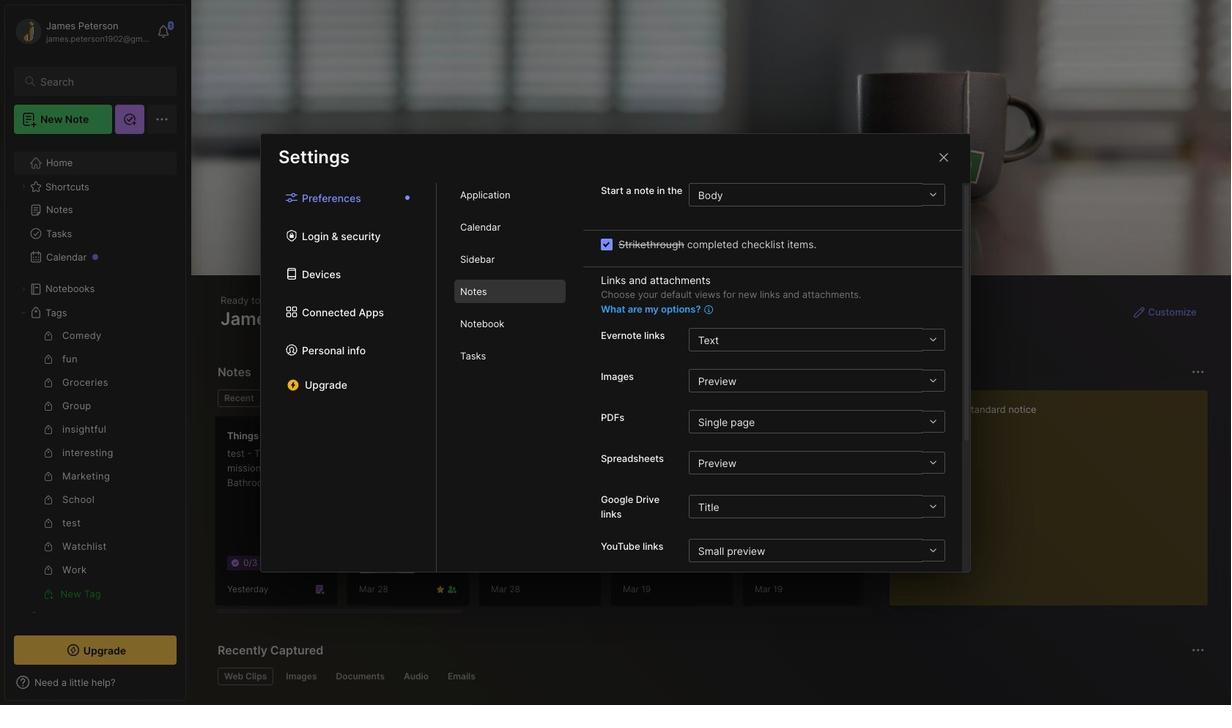 Task type: describe. For each thing, give the bounding box(es) containing it.
Choose default view option for PDFs field
[[689, 410, 945, 434]]

Choose default view option for Evernote links field
[[689, 328, 945, 352]]

expand notebooks image
[[19, 285, 28, 294]]

group inside 'tree'
[[14, 325, 168, 606]]

tree inside 'main' 'element'
[[5, 143, 185, 662]]

Start writing… text field
[[902, 391, 1207, 594]]



Task type: locate. For each thing, give the bounding box(es) containing it.
close image
[[935, 148, 953, 166]]

main element
[[0, 0, 191, 706]]

Choose default view option for Google Drive links field
[[689, 495, 945, 519]]

Search text field
[[40, 75, 163, 89]]

thumbnail image
[[359, 518, 415, 574]]

expand tags image
[[19, 309, 28, 317]]

Choose default view option for YouTube links field
[[689, 539, 945, 563]]

None search field
[[40, 73, 163, 90]]

row group
[[215, 416, 1231, 616]]

tree
[[5, 143, 185, 662]]

none search field inside 'main' 'element'
[[40, 73, 163, 90]]

tab
[[454, 183, 566, 207], [454, 215, 566, 239], [454, 248, 566, 271], [454, 280, 566, 303], [454, 312, 566, 336], [454, 344, 566, 368], [218, 390, 261, 408], [267, 390, 326, 408], [218, 668, 274, 686], [279, 668, 324, 686], [329, 668, 391, 686], [397, 668, 435, 686], [441, 668, 482, 686]]

Choose default view option for Spreadsheets field
[[689, 451, 945, 475]]

tab list
[[261, 183, 437, 572], [437, 183, 583, 572], [218, 390, 866, 408], [218, 668, 1203, 686]]

Select35 checkbox
[[601, 239, 613, 250]]

Choose default view option for Images field
[[689, 369, 945, 393]]

Start a new note in the body or title. field
[[689, 183, 945, 207]]

group
[[14, 325, 168, 606]]



Task type: vqa. For each thing, say whether or not it's contained in the screenshot.
the WHAT'S NEW field
no



